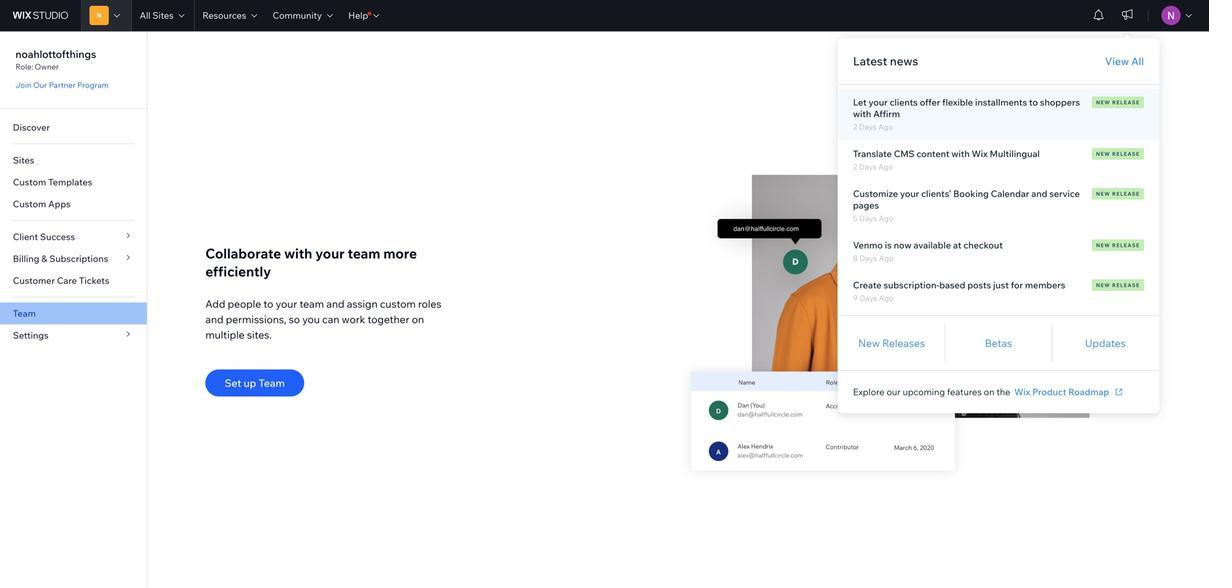 Task type: locate. For each thing, give the bounding box(es) containing it.
ago inside create subscription-based posts just for members 9 days ago
[[879, 293, 894, 303]]

2 release from the top
[[1112, 151, 1140, 157]]

1 vertical spatial team
[[259, 377, 285, 390]]

wix inside "translate cms content with wix multilingual 2 days ago"
[[972, 148, 988, 159]]

content
[[917, 148, 950, 159]]

new for translate cms content with wix multilingual
[[1096, 151, 1111, 157]]

release for customize your clients' booking calendar and service pages
[[1112, 191, 1140, 197]]

0 horizontal spatial team
[[300, 297, 324, 310]]

5 release from the top
[[1112, 282, 1140, 288]]

team right up
[[259, 377, 285, 390]]

customer care tickets link
[[0, 270, 147, 292]]

and left service on the right of page
[[1032, 188, 1048, 199]]

1 vertical spatial custom
[[13, 198, 46, 210]]

0 vertical spatial sites
[[153, 10, 174, 21]]

0 horizontal spatial team
[[13, 308, 36, 319]]

custom up custom apps on the left top
[[13, 176, 46, 188]]

2 vertical spatial and
[[205, 313, 224, 326]]

and for assign
[[326, 297, 345, 310]]

latest news
[[853, 54, 918, 68]]

0 vertical spatial team
[[13, 308, 36, 319]]

sites down "discover" at the left top
[[13, 155, 34, 166]]

0 vertical spatial on
[[412, 313, 424, 326]]

all
[[140, 10, 151, 21], [1131, 55, 1144, 68]]

2 horizontal spatial with
[[952, 148, 970, 159]]

new for let your clients offer flexible installments to shoppers with affirm
[[1096, 99, 1111, 106]]

customize your clients' booking calendar and service pages 5 days ago
[[853, 188, 1080, 223]]

1 2 from the top
[[853, 122, 857, 132]]

ago inside let your clients offer flexible installments to shoppers with affirm 2 days ago
[[879, 122, 893, 132]]

days right the 8
[[860, 253, 877, 263]]

1 horizontal spatial wix
[[1014, 386, 1030, 398]]

custom apps
[[13, 198, 71, 210]]

to up "permissions,"
[[264, 297, 273, 310]]

with inside collaborate with your team more efficiently
[[284, 245, 312, 262]]

1 vertical spatial wix
[[1014, 386, 1030, 398]]

days down affirm
[[859, 122, 877, 132]]

2 2 from the top
[[853, 162, 857, 172]]

with inside let your clients offer flexible installments to shoppers with affirm 2 days ago
[[853, 108, 871, 119]]

the
[[997, 386, 1011, 398]]

installments
[[975, 97, 1027, 108]]

new release
[[1096, 99, 1140, 106], [1096, 151, 1140, 157], [1096, 191, 1140, 197], [1096, 242, 1140, 249], [1096, 282, 1140, 288]]

offer
[[920, 97, 940, 108]]

0 horizontal spatial on
[[412, 313, 424, 326]]

ago down create
[[879, 293, 894, 303]]

1 release from the top
[[1112, 99, 1140, 106]]

1 horizontal spatial team
[[259, 377, 285, 390]]

permissions,
[[226, 313, 286, 326]]

0 vertical spatial team
[[348, 245, 380, 262]]

release for let your clients offer flexible installments to shoppers with affirm
[[1112, 99, 1140, 106]]

0 vertical spatial and
[[1032, 188, 1048, 199]]

role:
[[15, 62, 33, 71]]

multilingual
[[990, 148, 1040, 159]]

people
[[228, 297, 261, 310]]

with right content
[[952, 148, 970, 159]]

1 horizontal spatial with
[[853, 108, 871, 119]]

members
[[1025, 279, 1066, 291]]

with right collaborate in the left top of the page
[[284, 245, 312, 262]]

team left the more
[[348, 245, 380, 262]]

with inside "translate cms content with wix multilingual 2 days ago"
[[952, 148, 970, 159]]

all inside view all button
[[1131, 55, 1144, 68]]

all right n "button"
[[140, 10, 151, 21]]

1 horizontal spatial sites
[[153, 10, 174, 21]]

and inside customize your clients' booking calendar and service pages 5 days ago
[[1032, 188, 1048, 199]]

customer
[[13, 275, 55, 286]]

and up can
[[326, 297, 345, 310]]

1 vertical spatial sites
[[13, 155, 34, 166]]

latest
[[853, 54, 887, 68]]

all right view
[[1131, 55, 1144, 68]]

updates
[[1085, 337, 1126, 350]]

based
[[940, 279, 966, 291]]

settings button
[[0, 325, 147, 346]]

days inside "translate cms content with wix multilingual 2 days ago"
[[859, 162, 877, 172]]

custom
[[13, 176, 46, 188], [13, 198, 46, 210]]

days right the 9
[[860, 293, 877, 303]]

settings
[[13, 330, 49, 341]]

ago
[[879, 122, 893, 132], [879, 162, 893, 172], [879, 213, 894, 223], [879, 253, 894, 263], [879, 293, 894, 303]]

2 new from the top
[[1096, 151, 1111, 157]]

help
[[348, 10, 368, 21]]

2 new release from the top
[[1096, 151, 1140, 157]]

owner
[[35, 62, 59, 71]]

0 vertical spatial all
[[140, 10, 151, 21]]

on left the the
[[984, 386, 995, 398]]

0 vertical spatial custom
[[13, 176, 46, 188]]

to
[[1029, 97, 1038, 108], [264, 297, 273, 310]]

custom inside 'link'
[[13, 198, 46, 210]]

0 horizontal spatial to
[[264, 297, 273, 310]]

your inside customize your clients' booking calendar and service pages 5 days ago
[[900, 188, 919, 199]]

release
[[1112, 99, 1140, 106], [1112, 151, 1140, 157], [1112, 191, 1140, 197], [1112, 242, 1140, 249], [1112, 282, 1140, 288]]

team up you
[[300, 297, 324, 310]]

translate
[[853, 148, 892, 159]]

1 horizontal spatial to
[[1029, 97, 1038, 108]]

n
[[97, 11, 102, 19]]

with down let
[[853, 108, 871, 119]]

custom for custom templates
[[13, 176, 46, 188]]

new release for translate cms content with wix multilingual
[[1096, 151, 1140, 157]]

2 vertical spatial with
[[284, 245, 312, 262]]

1 new release from the top
[[1096, 99, 1140, 106]]

9
[[853, 293, 858, 303]]

view
[[1105, 55, 1129, 68]]

new release for venmo is now available at checkout
[[1096, 242, 1140, 249]]

updates button
[[1085, 335, 1126, 351]]

on down roles
[[412, 313, 424, 326]]

custom for custom apps
[[13, 198, 46, 210]]

0 horizontal spatial all
[[140, 10, 151, 21]]

1 horizontal spatial all
[[1131, 55, 1144, 68]]

1 vertical spatial 2
[[853, 162, 857, 172]]

join our partner program
[[15, 80, 109, 90]]

release for create subscription-based posts just for members
[[1112, 282, 1140, 288]]

2 horizontal spatial and
[[1032, 188, 1048, 199]]

days down translate on the right of page
[[859, 162, 877, 172]]

calendar
[[991, 188, 1030, 199]]

wix left multilingual
[[972, 148, 988, 159]]

1 vertical spatial on
[[984, 386, 995, 398]]

create subscription-based posts just for members 9 days ago
[[853, 279, 1066, 303]]

1 vertical spatial team
[[300, 297, 324, 310]]

team up settings
[[13, 308, 36, 319]]

with
[[853, 108, 871, 119], [952, 148, 970, 159], [284, 245, 312, 262]]

1 horizontal spatial and
[[326, 297, 345, 310]]

2 custom from the top
[[13, 198, 46, 210]]

2 down let
[[853, 122, 857, 132]]

to inside add people to your team and assign custom roles and permissions, so you can work together on multiple sites.
[[264, 297, 273, 310]]

4 new release from the top
[[1096, 242, 1140, 249]]

days
[[859, 122, 877, 132], [859, 162, 877, 172], [859, 213, 877, 223], [860, 253, 877, 263], [860, 293, 877, 303]]

on
[[412, 313, 424, 326], [984, 386, 995, 398]]

ago down is
[[879, 253, 894, 263]]

4 new from the top
[[1096, 242, 1111, 249]]

on inside add people to your team and assign custom roles and permissions, so you can work together on multiple sites.
[[412, 313, 424, 326]]

noahlottofthings
[[15, 48, 96, 61]]

custom left apps
[[13, 198, 46, 210]]

team inside collaborate with your team more efficiently
[[348, 245, 380, 262]]

2 down translate on the right of page
[[853, 162, 857, 172]]

ago down pages
[[879, 213, 894, 223]]

multiple
[[205, 328, 245, 341]]

you
[[302, 313, 320, 326]]

2 inside let your clients offer flexible installments to shoppers with affirm 2 days ago
[[853, 122, 857, 132]]

0 vertical spatial wix
[[972, 148, 988, 159]]

new
[[858, 337, 880, 350]]

1 vertical spatial to
[[264, 297, 273, 310]]

team inside button
[[259, 377, 285, 390]]

1 horizontal spatial team
[[348, 245, 380, 262]]

0 horizontal spatial wix
[[972, 148, 988, 159]]

subscriptions
[[49, 253, 108, 264]]

team
[[13, 308, 36, 319], [259, 377, 285, 390]]

flexible
[[942, 97, 973, 108]]

sites
[[153, 10, 174, 21], [13, 155, 34, 166]]

5 new from the top
[[1096, 282, 1111, 288]]

ago down translate on the right of page
[[879, 162, 893, 172]]

1 vertical spatial with
[[952, 148, 970, 159]]

3 new release from the top
[[1096, 191, 1140, 197]]

set up team
[[225, 377, 285, 390]]

ago down affirm
[[879, 122, 893, 132]]

1 vertical spatial and
[[326, 297, 345, 310]]

0 vertical spatial to
[[1029, 97, 1038, 108]]

posts
[[968, 279, 991, 291]]

3 release from the top
[[1112, 191, 1140, 197]]

team link
[[0, 303, 147, 325]]

care
[[57, 275, 77, 286]]

booking
[[953, 188, 989, 199]]

0 vertical spatial 2
[[853, 122, 857, 132]]

and down 'add'
[[205, 313, 224, 326]]

1 new from the top
[[1096, 99, 1111, 106]]

0 vertical spatial with
[[853, 108, 871, 119]]

billing
[[13, 253, 39, 264]]

now
[[894, 240, 912, 251]]

5 new release from the top
[[1096, 282, 1140, 288]]

0 horizontal spatial sites
[[13, 155, 34, 166]]

clients
[[890, 97, 918, 108]]

2
[[853, 122, 857, 132], [853, 162, 857, 172]]

new for venmo is now available at checkout
[[1096, 242, 1111, 249]]

client
[[13, 231, 38, 242]]

available
[[914, 240, 951, 251]]

customer care tickets
[[13, 275, 109, 286]]

days right the 5
[[859, 213, 877, 223]]

to left the shoppers at right
[[1029, 97, 1038, 108]]

4 release from the top
[[1112, 242, 1140, 249]]

sites right n "button"
[[153, 10, 174, 21]]

apps
[[48, 198, 71, 210]]

0 horizontal spatial with
[[284, 245, 312, 262]]

team
[[348, 245, 380, 262], [300, 297, 324, 310]]

3 new from the top
[[1096, 191, 1111, 197]]

1 custom from the top
[[13, 176, 46, 188]]

your inside add people to your team and assign custom roles and permissions, so you can work together on multiple sites.
[[276, 297, 297, 310]]

1 vertical spatial all
[[1131, 55, 1144, 68]]

wix right the the
[[1014, 386, 1030, 398]]



Task type: describe. For each thing, give the bounding box(es) containing it.
ago inside customize your clients' booking calendar and service pages 5 days ago
[[879, 213, 894, 223]]

checkout
[[964, 240, 1003, 251]]

collaborate with your team more efficiently
[[205, 245, 417, 280]]

collaborate
[[205, 245, 281, 262]]

work
[[342, 313, 365, 326]]

client success button
[[0, 226, 147, 248]]

roadmap
[[1069, 386, 1109, 398]]

2 inside "translate cms content with wix multilingual 2 days ago"
[[853, 162, 857, 172]]

5
[[853, 213, 858, 223]]

to inside let your clients offer flexible installments to shoppers with affirm 2 days ago
[[1029, 97, 1038, 108]]

sites.
[[247, 328, 272, 341]]

can
[[322, 313, 339, 326]]

sites link
[[0, 149, 147, 171]]

new releases button
[[858, 335, 925, 351]]

our
[[887, 386, 901, 398]]

explore our upcoming features on the wix product roadmap
[[853, 386, 1109, 398]]

success
[[40, 231, 75, 242]]

noahlottofthings role: owner
[[15, 48, 96, 71]]

new for create subscription-based posts just for members
[[1096, 282, 1111, 288]]

at
[[953, 240, 962, 251]]

program
[[77, 80, 109, 90]]

&
[[41, 253, 47, 264]]

let your clients offer flexible installments to shoppers with affirm 2 days ago
[[853, 97, 1080, 132]]

shoppers
[[1040, 97, 1080, 108]]

for
[[1011, 279, 1023, 291]]

custom templates
[[13, 176, 92, 188]]

create
[[853, 279, 882, 291]]

sidebar element
[[0, 31, 147, 587]]

client success
[[13, 231, 75, 242]]

your inside let your clients offer flexible installments to shoppers with affirm 2 days ago
[[869, 97, 888, 108]]

venmo is now available at checkout 8 days ago
[[853, 240, 1003, 263]]

efficiently
[[205, 263, 271, 280]]

days inside create subscription-based posts just for members 9 days ago
[[860, 293, 877, 303]]

0 horizontal spatial and
[[205, 313, 224, 326]]

features
[[947, 386, 982, 398]]

resources
[[203, 10, 246, 21]]

join our partner program button
[[15, 79, 109, 91]]

add people to your team and assign custom roles and permissions, so you can work together on multiple sites.
[[205, 297, 442, 341]]

release for translate cms content with wix multilingual
[[1112, 151, 1140, 157]]

releases
[[882, 337, 925, 350]]

news
[[890, 54, 918, 68]]

clients'
[[921, 188, 951, 199]]

upcoming
[[903, 386, 945, 398]]

billing & subscriptions
[[13, 253, 108, 264]]

affirm
[[873, 108, 900, 119]]

let
[[853, 97, 867, 108]]

set
[[225, 377, 241, 390]]

days inside customize your clients' booking calendar and service pages 5 days ago
[[859, 213, 877, 223]]

team inside add people to your team and assign custom roles and permissions, so you can work together on multiple sites.
[[300, 297, 324, 310]]

explore
[[853, 386, 885, 398]]

team inside sidebar element
[[13, 308, 36, 319]]

new release for let your clients offer flexible installments to shoppers with affirm
[[1096, 99, 1140, 106]]

new for customize your clients' booking calendar and service pages
[[1096, 191, 1111, 197]]

days inside venmo is now available at checkout 8 days ago
[[860, 253, 877, 263]]

together
[[368, 313, 410, 326]]

new release for customize your clients' booking calendar and service pages
[[1096, 191, 1140, 197]]

new release for create subscription-based posts just for members
[[1096, 282, 1140, 288]]

custom apps link
[[0, 193, 147, 215]]

release for venmo is now available at checkout
[[1112, 242, 1140, 249]]

venmo
[[853, 240, 883, 251]]

new releases
[[858, 337, 925, 350]]

1 horizontal spatial on
[[984, 386, 995, 398]]

ago inside venmo is now available at checkout 8 days ago
[[879, 253, 894, 263]]

translate cms content with wix multilingual 2 days ago
[[853, 148, 1040, 172]]

custom templates link
[[0, 171, 147, 193]]

view all button
[[1105, 53, 1144, 69]]

subscription-
[[884, 279, 940, 291]]

sites inside sidebar element
[[13, 155, 34, 166]]

cms
[[894, 148, 915, 159]]

8
[[853, 253, 858, 263]]

custom
[[380, 297, 416, 310]]

more
[[383, 245, 417, 262]]

customize
[[853, 188, 898, 199]]

is
[[885, 240, 892, 251]]

and for service
[[1032, 188, 1048, 199]]

n button
[[81, 0, 131, 31]]

billing & subscriptions button
[[0, 248, 147, 270]]

templates
[[48, 176, 92, 188]]

all sites
[[140, 10, 174, 21]]

our
[[33, 80, 47, 90]]

up
[[244, 377, 256, 390]]

partner
[[49, 80, 76, 90]]

discover link
[[0, 117, 147, 138]]

tickets
[[79, 275, 109, 286]]

discover
[[13, 122, 50, 133]]

view all
[[1105, 55, 1144, 68]]

join
[[15, 80, 31, 90]]

ago inside "translate cms content with wix multilingual 2 days ago"
[[879, 162, 893, 172]]

days inside let your clients offer flexible installments to shoppers with affirm 2 days ago
[[859, 122, 877, 132]]

add
[[205, 297, 225, 310]]

assign
[[347, 297, 378, 310]]

pages
[[853, 200, 879, 211]]

set up team button
[[205, 370, 304, 397]]

community
[[273, 10, 322, 21]]

product
[[1032, 386, 1067, 398]]

betas
[[985, 337, 1012, 350]]

your inside collaborate with your team more efficiently
[[315, 245, 345, 262]]

just
[[993, 279, 1009, 291]]

help button
[[341, 0, 387, 31]]



Task type: vqa. For each thing, say whether or not it's contained in the screenshot.
right team
yes



